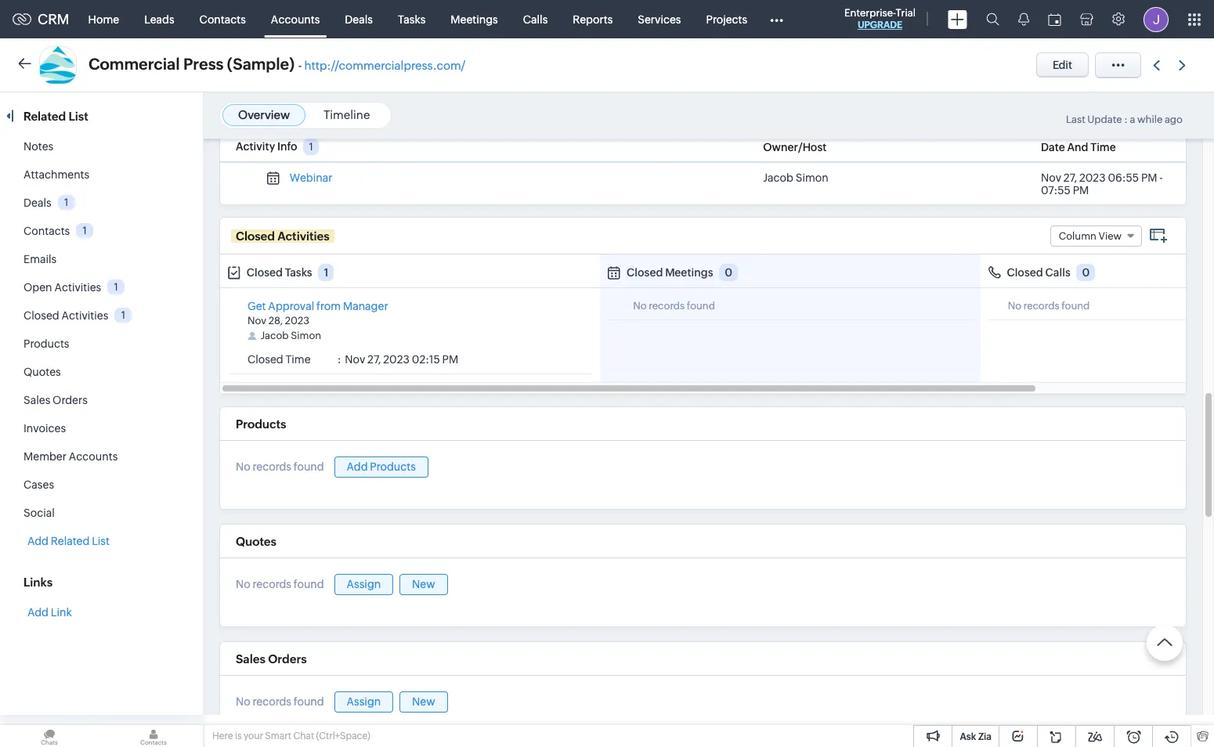 Task type: describe. For each thing, give the bounding box(es) containing it.
add products link
[[334, 457, 428, 478]]

0 horizontal spatial closed activities
[[24, 309, 108, 322]]

member accounts
[[24, 450, 118, 463]]

activity info
[[236, 140, 297, 153]]

1 horizontal spatial nov
[[345, 353, 365, 366]]

1 vertical spatial time
[[286, 353, 311, 366]]

enterprise-
[[845, 7, 896, 19]]

0 vertical spatial sales
[[24, 394, 50, 407]]

emails link
[[24, 253, 57, 266]]

invoices link
[[24, 422, 66, 435]]

related list
[[24, 110, 91, 123]]

1 for contacts
[[83, 225, 87, 236]]

0 for meetings
[[725, 266, 733, 279]]

add products
[[347, 461, 416, 473]]

1 horizontal spatial list
[[92, 535, 110, 548]]

0 horizontal spatial meetings
[[451, 13, 498, 25]]

0 horizontal spatial accounts
[[69, 450, 118, 463]]

date and time
[[1041, 141, 1116, 153]]

notes link
[[24, 140, 53, 153]]

and
[[1067, 141, 1089, 153]]

emails
[[24, 253, 57, 266]]

last
[[1066, 114, 1086, 125]]

while
[[1138, 114, 1163, 125]]

a
[[1130, 114, 1135, 125]]

- inside commercial press (sample) - http://commercialpress.com/
[[298, 59, 302, 72]]

zia
[[978, 732, 992, 743]]

new for quotes
[[412, 578, 435, 591]]

0 vertical spatial related
[[24, 110, 66, 123]]

get approval from manager link
[[248, 300, 388, 313]]

closed activities link
[[24, 309, 108, 322]]

edit button
[[1036, 52, 1089, 78]]

: nov 27, 2023 02:15 pm
[[337, 353, 459, 366]]

calendar image
[[1048, 13, 1062, 25]]

0 horizontal spatial tasks
[[285, 266, 312, 279]]

crm
[[38, 11, 69, 27]]

last update : a while ago
[[1066, 114, 1183, 125]]

add for add link
[[27, 606, 49, 619]]

add for add products
[[347, 461, 368, 473]]

http://commercialpress.com/
[[304, 59, 466, 72]]

contacts image
[[104, 725, 203, 747]]

home link
[[76, 0, 132, 38]]

cases
[[24, 479, 54, 491]]

0 horizontal spatial pm
[[442, 353, 459, 366]]

overview
[[238, 108, 290, 121]]

search image
[[986, 13, 1000, 26]]

profile image
[[1144, 7, 1169, 32]]

closed time
[[248, 353, 311, 366]]

records for products
[[253, 461, 291, 474]]

new link for quotes
[[400, 574, 448, 595]]

0 vertical spatial list
[[69, 110, 88, 123]]

2 horizontal spatial pm
[[1141, 172, 1158, 184]]

social link
[[24, 507, 55, 519]]

1 vertical spatial related
[[51, 535, 90, 548]]

1 for closed activities
[[121, 309, 125, 321]]

1 horizontal spatial contacts link
[[187, 0, 258, 38]]

meetings link
[[438, 0, 511, 38]]

update
[[1088, 114, 1122, 125]]

is
[[235, 731, 242, 742]]

chat
[[293, 731, 314, 742]]

get
[[248, 300, 266, 313]]

upgrade
[[858, 20, 903, 31]]

1 vertical spatial products
[[236, 418, 286, 431]]

services
[[638, 13, 681, 25]]

records for sales orders
[[253, 696, 291, 708]]

1 vertical spatial orders
[[268, 652, 307, 666]]

timeline link
[[324, 108, 370, 121]]

your
[[244, 731, 263, 742]]

add link
[[27, 606, 72, 619]]

enterprise-trial upgrade
[[845, 7, 916, 31]]

projects link
[[694, 0, 760, 38]]

trial
[[896, 7, 916, 19]]

link
[[51, 606, 72, 619]]

links
[[24, 576, 53, 589]]

nov inside get approval from manager nov 28, 2023
[[248, 315, 266, 327]]

closed tasks
[[247, 266, 312, 279]]

here is your smart chat (ctrl+space)
[[212, 731, 370, 742]]

1 vertical spatial :
[[337, 353, 341, 366]]

commercial
[[89, 55, 180, 73]]

projects
[[706, 13, 747, 25]]

next record image
[[1179, 60, 1189, 70]]

0 for calls
[[1082, 266, 1090, 279]]

notes
[[24, 140, 53, 153]]

found for products
[[294, 461, 324, 474]]

here
[[212, 731, 233, 742]]

0 vertical spatial deals link
[[332, 0, 385, 38]]

1 vertical spatial contacts link
[[24, 225, 70, 237]]

assign link for quotes
[[334, 574, 393, 595]]

from
[[317, 300, 341, 313]]

leads
[[144, 13, 174, 25]]

(sample)
[[227, 55, 295, 73]]

0 vertical spatial jacob
[[763, 172, 794, 184]]

open
[[24, 281, 52, 294]]

assign link for sales orders
[[334, 691, 393, 713]]

commercial press (sample) - http://commercialpress.com/
[[89, 55, 466, 73]]

1 horizontal spatial pm
[[1073, 184, 1089, 197]]

cases link
[[24, 479, 54, 491]]

social
[[24, 507, 55, 519]]

0 vertical spatial :
[[1124, 114, 1128, 125]]

found for quotes
[[294, 578, 324, 591]]

0 vertical spatial activities
[[278, 229, 330, 242]]

smart
[[265, 731, 291, 742]]

ask
[[960, 732, 976, 743]]

found for sales orders
[[294, 696, 324, 708]]

services link
[[625, 0, 694, 38]]

attachments link
[[24, 168, 89, 181]]

1 horizontal spatial calls
[[1045, 266, 1071, 279]]

manager
[[343, 300, 388, 313]]

no records found for products
[[236, 461, 324, 474]]

2023 inside get approval from manager nov 28, 2023
[[285, 315, 309, 327]]

accounts link
[[258, 0, 332, 38]]

no for sales orders
[[236, 696, 251, 708]]



Task type: vqa. For each thing, say whether or not it's contained in the screenshot.
row group
no



Task type: locate. For each thing, give the bounding box(es) containing it.
06:55
[[1108, 172, 1139, 184]]

1 horizontal spatial jacob simon
[[763, 172, 829, 184]]

closed activities down open activities link
[[24, 309, 108, 322]]

accounts right member at the bottom left
[[69, 450, 118, 463]]

date
[[1041, 141, 1065, 153]]

1 vertical spatial calls
[[1045, 266, 1071, 279]]

orders
[[53, 394, 88, 407], [268, 652, 307, 666]]

simon
[[796, 172, 829, 184], [291, 330, 321, 342]]

edit
[[1053, 59, 1073, 71]]

02:15
[[412, 353, 440, 366]]

2 horizontal spatial 2023
[[1080, 172, 1106, 184]]

related
[[24, 110, 66, 123], [51, 535, 90, 548]]

1 vertical spatial accounts
[[69, 450, 118, 463]]

time down get approval from manager nov 28, 2023
[[286, 353, 311, 366]]

nov inside nov 27, 2023 06:55 pm - 07:55 pm
[[1041, 172, 1062, 184]]

attachments
[[24, 168, 89, 181]]

1 for open activities
[[114, 281, 118, 293]]

activities down open activities link
[[61, 309, 108, 322]]

deals inside "link"
[[345, 13, 373, 25]]

calls down column
[[1045, 266, 1071, 279]]

1 vertical spatial new
[[412, 695, 435, 708]]

27, left 02:15
[[368, 353, 381, 366]]

1 vertical spatial quotes
[[236, 535, 277, 548]]

time right and
[[1091, 141, 1116, 153]]

2 new link from the top
[[400, 691, 448, 713]]

tasks up approval
[[285, 266, 312, 279]]

nov 27, 2023 06:55 pm - 07:55 pm
[[1041, 172, 1163, 197]]

leads link
[[132, 0, 187, 38]]

1 horizontal spatial quotes
[[236, 535, 277, 548]]

1 0 from the left
[[725, 266, 733, 279]]

1 vertical spatial simon
[[291, 330, 321, 342]]

1 horizontal spatial -
[[1160, 172, 1163, 184]]

contacts link
[[187, 0, 258, 38], [24, 225, 70, 237]]

invoices
[[24, 422, 66, 435]]

- right (sample)
[[298, 59, 302, 72]]

quotes link
[[24, 366, 61, 378]]

column view
[[1059, 230, 1122, 242]]

pm right 06:55
[[1141, 172, 1158, 184]]

activities up closed tasks at left top
[[278, 229, 330, 242]]

no records found
[[633, 300, 715, 312], [1008, 300, 1090, 312], [236, 461, 324, 474], [236, 578, 324, 591], [236, 696, 324, 708]]

2 0 from the left
[[1082, 266, 1090, 279]]

28,
[[269, 315, 283, 327]]

2 vertical spatial nov
[[345, 353, 365, 366]]

1 vertical spatial new link
[[400, 691, 448, 713]]

07:55
[[1041, 184, 1071, 197]]

2023 inside nov 27, 2023 06:55 pm - 07:55 pm
[[1080, 172, 1106, 184]]

no records found for quotes
[[236, 578, 324, 591]]

0 vertical spatial accounts
[[271, 13, 320, 25]]

nov
[[1041, 172, 1062, 184], [248, 315, 266, 327], [345, 353, 365, 366]]

0 horizontal spatial sales orders
[[24, 394, 88, 407]]

1
[[309, 141, 313, 153], [64, 197, 68, 208], [83, 225, 87, 236], [324, 266, 328, 279], [114, 281, 118, 293], [121, 309, 125, 321]]

1 right info
[[309, 141, 313, 153]]

1 down attachments
[[64, 197, 68, 208]]

contacts up press
[[199, 13, 246, 25]]

webinar link
[[290, 172, 332, 184]]

1 vertical spatial assign
[[347, 695, 381, 708]]

0 vertical spatial new
[[412, 578, 435, 591]]

1 horizontal spatial jacob
[[763, 172, 794, 184]]

orders up here is your smart chat (ctrl+space)
[[268, 652, 307, 666]]

assign link
[[334, 574, 393, 595], [334, 691, 393, 713]]

1 vertical spatial contacts
[[24, 225, 70, 237]]

1 horizontal spatial 0
[[1082, 266, 1090, 279]]

1 horizontal spatial :
[[1124, 114, 1128, 125]]

open activities
[[24, 281, 101, 294]]

deals link
[[332, 0, 385, 38], [24, 197, 51, 209]]

1 horizontal spatial closed activities
[[236, 229, 330, 242]]

1 horizontal spatial sales orders
[[236, 652, 307, 666]]

0 horizontal spatial nov
[[248, 315, 266, 327]]

timeline
[[324, 108, 370, 121]]

ask zia
[[960, 732, 992, 743]]

1 horizontal spatial deals link
[[332, 0, 385, 38]]

2023
[[1080, 172, 1106, 184], [285, 315, 309, 327], [383, 353, 410, 366]]

2 horizontal spatial products
[[370, 461, 416, 473]]

2023 left 02:15
[[383, 353, 410, 366]]

calls link
[[511, 0, 560, 38]]

overview link
[[238, 108, 290, 121]]

owner/host
[[763, 141, 827, 153]]

(ctrl+space)
[[316, 731, 370, 742]]

new link for sales orders
[[400, 691, 448, 713]]

no records found for sales orders
[[236, 696, 324, 708]]

: left a
[[1124, 114, 1128, 125]]

0 down column view
[[1082, 266, 1090, 279]]

1 vertical spatial tasks
[[285, 266, 312, 279]]

1 right open activities link
[[114, 281, 118, 293]]

orders up 'invoices' link
[[53, 394, 88, 407]]

0 vertical spatial deals
[[345, 13, 373, 25]]

- inside nov 27, 2023 06:55 pm - 07:55 pm
[[1160, 172, 1163, 184]]

deals down attachments
[[24, 197, 51, 209]]

deals link up http://commercialpress.com/ link
[[332, 0, 385, 38]]

Column View field
[[1050, 225, 1142, 246]]

webinar
[[290, 172, 332, 184]]

2 assign link from the top
[[334, 691, 393, 713]]

create menu image
[[948, 10, 968, 29]]

records
[[649, 300, 685, 312], [1024, 300, 1060, 312], [253, 461, 291, 474], [253, 578, 291, 591], [253, 696, 291, 708]]

simon down get approval from manager nov 28, 2023
[[291, 330, 321, 342]]

2 assign from the top
[[347, 695, 381, 708]]

2023 down approval
[[285, 315, 309, 327]]

closed activities up closed tasks at left top
[[236, 229, 330, 242]]

0 vertical spatial calls
[[523, 13, 548, 25]]

quotes
[[24, 366, 61, 378], [236, 535, 277, 548]]

assign for sales orders
[[347, 695, 381, 708]]

2 vertical spatial 2023
[[383, 353, 410, 366]]

1 horizontal spatial time
[[1091, 141, 1116, 153]]

create menu element
[[939, 0, 977, 38]]

contacts
[[199, 13, 246, 25], [24, 225, 70, 237]]

signals element
[[1009, 0, 1039, 38]]

1 vertical spatial 2023
[[285, 315, 309, 327]]

search element
[[977, 0, 1009, 38]]

deals left tasks link
[[345, 13, 373, 25]]

sales down quotes link
[[24, 394, 50, 407]]

1 up from
[[324, 266, 328, 279]]

0 horizontal spatial -
[[298, 59, 302, 72]]

2 vertical spatial activities
[[61, 309, 108, 322]]

column
[[1059, 230, 1097, 242]]

activities for the closed activities link
[[61, 309, 108, 322]]

27,
[[1064, 172, 1077, 184], [368, 353, 381, 366]]

closed calls
[[1007, 266, 1071, 279]]

add for add related list
[[27, 535, 49, 548]]

1 horizontal spatial contacts
[[199, 13, 246, 25]]

jacob down 28, at the top of page
[[261, 330, 289, 342]]

1 vertical spatial sales
[[236, 652, 265, 666]]

1 assign link from the top
[[334, 574, 393, 595]]

27, down and
[[1064, 172, 1077, 184]]

1 assign from the top
[[347, 578, 381, 591]]

1 up open activities link
[[83, 225, 87, 236]]

0 horizontal spatial :
[[337, 353, 341, 366]]

1 vertical spatial deals link
[[24, 197, 51, 209]]

1 for deals
[[64, 197, 68, 208]]

products
[[24, 338, 69, 350], [236, 418, 286, 431], [370, 461, 416, 473]]

0 vertical spatial contacts link
[[187, 0, 258, 38]]

deals link down attachments
[[24, 197, 51, 209]]

get approval from manager nov 28, 2023
[[248, 300, 388, 327]]

new link
[[400, 574, 448, 595], [400, 691, 448, 713]]

0 horizontal spatial jacob
[[261, 330, 289, 342]]

jacob down "owner/host"
[[763, 172, 794, 184]]

records for quotes
[[253, 578, 291, 591]]

no for quotes
[[236, 578, 251, 591]]

signals image
[[1018, 13, 1029, 26]]

new for sales orders
[[412, 695, 435, 708]]

activities for open activities link
[[54, 281, 101, 294]]

accounts up commercial press (sample) - http://commercialpress.com/
[[271, 13, 320, 25]]

0 vertical spatial jacob simon
[[763, 172, 829, 184]]

1 horizontal spatial meetings
[[665, 266, 713, 279]]

jacob simon down "owner/host"
[[763, 172, 829, 184]]

0 horizontal spatial 0
[[725, 266, 733, 279]]

sales up your
[[236, 652, 265, 666]]

products link
[[24, 338, 69, 350]]

member accounts link
[[24, 450, 118, 463]]

0 vertical spatial contacts
[[199, 13, 246, 25]]

crm link
[[13, 11, 69, 27]]

calls
[[523, 13, 548, 25], [1045, 266, 1071, 279]]

sales orders link
[[24, 394, 88, 407]]

1 right the closed activities link
[[121, 309, 125, 321]]

pm right '07:55'
[[1073, 184, 1089, 197]]

nov down get
[[248, 315, 266, 327]]

1 vertical spatial jacob
[[261, 330, 289, 342]]

0 vertical spatial products
[[24, 338, 69, 350]]

1 horizontal spatial tasks
[[398, 13, 426, 25]]

1 new from the top
[[412, 578, 435, 591]]

1 vertical spatial deals
[[24, 197, 51, 209]]

0 vertical spatial -
[[298, 59, 302, 72]]

contacts link up press
[[187, 0, 258, 38]]

0 right closed meetings
[[725, 266, 733, 279]]

1 vertical spatial assign link
[[334, 691, 393, 713]]

related up notes
[[24, 110, 66, 123]]

press
[[183, 55, 224, 73]]

0 horizontal spatial deals
[[24, 197, 51, 209]]

ago
[[1165, 114, 1183, 125]]

0 vertical spatial closed activities
[[236, 229, 330, 242]]

1 horizontal spatial deals
[[345, 13, 373, 25]]

0 horizontal spatial list
[[69, 110, 88, 123]]

0 vertical spatial quotes
[[24, 366, 61, 378]]

0 horizontal spatial orders
[[53, 394, 88, 407]]

activities up the closed activities link
[[54, 281, 101, 294]]

info
[[277, 140, 297, 153]]

view
[[1099, 230, 1122, 242]]

1 horizontal spatial simon
[[796, 172, 829, 184]]

0 vertical spatial orders
[[53, 394, 88, 407]]

tasks up http://commercialpress.com/ link
[[398, 13, 426, 25]]

activity
[[236, 140, 275, 153]]

1 vertical spatial nov
[[248, 315, 266, 327]]

deals
[[345, 13, 373, 25], [24, 197, 51, 209]]

nov down date
[[1041, 172, 1062, 184]]

1 vertical spatial 27,
[[368, 353, 381, 366]]

found
[[687, 300, 715, 312], [1062, 300, 1090, 312], [294, 461, 324, 474], [294, 578, 324, 591], [294, 696, 324, 708]]

1 horizontal spatial sales
[[236, 652, 265, 666]]

contacts link up emails link
[[24, 225, 70, 237]]

assign
[[347, 578, 381, 591], [347, 695, 381, 708]]

profile element
[[1134, 0, 1178, 38]]

http://commercialpress.com/ link
[[304, 59, 466, 72]]

1 horizontal spatial accounts
[[271, 13, 320, 25]]

contacts up emails link
[[24, 225, 70, 237]]

simon down "owner/host"
[[796, 172, 829, 184]]

2023 left 06:55
[[1080, 172, 1106, 184]]

- right 06:55
[[1160, 172, 1163, 184]]

approval
[[268, 300, 314, 313]]

jacob simon
[[763, 172, 829, 184], [261, 330, 321, 342]]

0 vertical spatial simon
[[796, 172, 829, 184]]

1 vertical spatial activities
[[54, 281, 101, 294]]

0 horizontal spatial time
[[286, 353, 311, 366]]

Other Modules field
[[760, 7, 794, 32]]

closed meetings
[[627, 266, 713, 279]]

calls left reports link
[[523, 13, 548, 25]]

sales orders up 'invoices' link
[[24, 394, 88, 407]]

related down social
[[51, 535, 90, 548]]

-
[[298, 59, 302, 72], [1160, 172, 1163, 184]]

0 horizontal spatial jacob simon
[[261, 330, 321, 342]]

add related list
[[27, 535, 110, 548]]

jacob simon down 28, at the top of page
[[261, 330, 321, 342]]

1 vertical spatial meetings
[[665, 266, 713, 279]]

closed
[[236, 229, 275, 242], [247, 266, 283, 279], [627, 266, 663, 279], [1007, 266, 1043, 279], [24, 309, 59, 322], [248, 353, 283, 366]]

0 vertical spatial add
[[347, 461, 368, 473]]

chats image
[[0, 725, 99, 747]]

nov down manager
[[345, 353, 365, 366]]

1 horizontal spatial orders
[[268, 652, 307, 666]]

assign for quotes
[[347, 578, 381, 591]]

0 vertical spatial assign
[[347, 578, 381, 591]]

meetings
[[451, 13, 498, 25], [665, 266, 713, 279]]

1 new link from the top
[[400, 574, 448, 595]]

0 vertical spatial nov
[[1041, 172, 1062, 184]]

0 horizontal spatial deals link
[[24, 197, 51, 209]]

no for products
[[236, 461, 251, 474]]

member
[[24, 450, 67, 463]]

closed activities
[[236, 229, 330, 242], [24, 309, 108, 322]]

: down get approval from manager nov 28, 2023
[[337, 353, 341, 366]]

previous record image
[[1153, 60, 1160, 70]]

1 vertical spatial jacob simon
[[261, 330, 321, 342]]

0 horizontal spatial 27,
[[368, 353, 381, 366]]

home
[[88, 13, 119, 25]]

0 horizontal spatial sales
[[24, 394, 50, 407]]

pm right 02:15
[[442, 353, 459, 366]]

0
[[725, 266, 733, 279], [1082, 266, 1090, 279]]

0 horizontal spatial quotes
[[24, 366, 61, 378]]

0 horizontal spatial contacts link
[[24, 225, 70, 237]]

0 vertical spatial time
[[1091, 141, 1116, 153]]

open activities link
[[24, 281, 101, 294]]

sales orders
[[24, 394, 88, 407], [236, 652, 307, 666]]

2 vertical spatial add
[[27, 606, 49, 619]]

add
[[347, 461, 368, 473], [27, 535, 49, 548], [27, 606, 49, 619]]

reports link
[[560, 0, 625, 38]]

0 vertical spatial 2023
[[1080, 172, 1106, 184]]

sales orders up smart
[[236, 652, 307, 666]]

27, inside nov 27, 2023 06:55 pm - 07:55 pm
[[1064, 172, 1077, 184]]

2 new from the top
[[412, 695, 435, 708]]

0 horizontal spatial contacts
[[24, 225, 70, 237]]

0 vertical spatial new link
[[400, 574, 448, 595]]

1 vertical spatial list
[[92, 535, 110, 548]]



